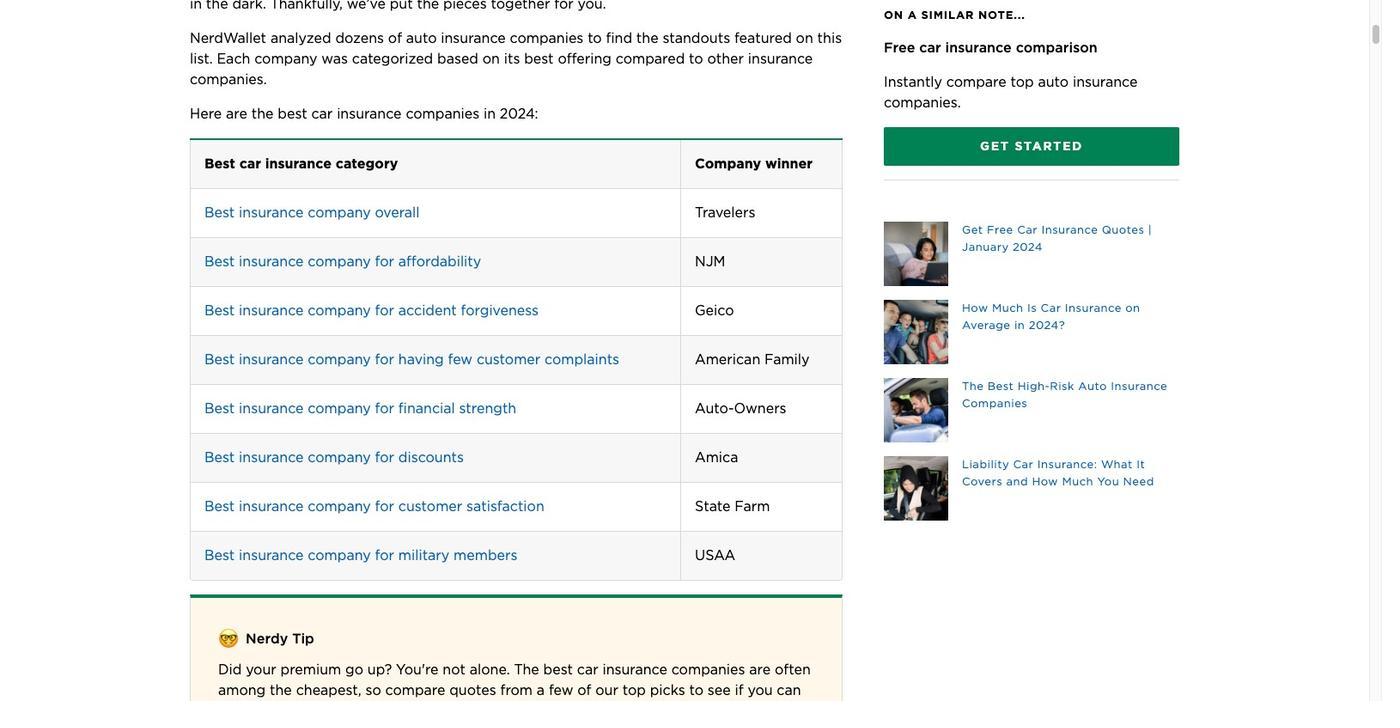 Task type: locate. For each thing, give the bounding box(es) containing it.
much
[[993, 302, 1024, 315], [1063, 475, 1094, 488]]

2 vertical spatial insurance
[[1111, 380, 1168, 393]]

free car insurance comparison
[[884, 40, 1098, 56]]

0 horizontal spatial few
[[448, 351, 473, 367]]

0 vertical spatial customer
[[477, 351, 541, 367]]

dozens
[[336, 30, 384, 46]]

0 vertical spatial get
[[981, 139, 1010, 153]]

companies. down each
[[190, 71, 267, 87]]

best for best insurance company for customer satisfaction
[[205, 498, 235, 514]]

2 horizontal spatial on
[[1126, 302, 1141, 315]]

on left the this
[[796, 30, 814, 46]]

covers
[[963, 475, 1003, 488]]

military
[[399, 547, 450, 563]]

1 vertical spatial insurance
[[1066, 302, 1122, 315]]

need
[[1124, 475, 1155, 488]]

best insurance company for military members
[[205, 547, 518, 563]]

nerdy
[[246, 630, 288, 647]]

for
[[375, 253, 395, 269], [375, 302, 395, 318], [375, 351, 395, 367], [375, 400, 395, 416], [375, 449, 395, 465], [375, 498, 395, 514], [375, 547, 395, 563]]

compare
[[947, 74, 1007, 90], [386, 682, 446, 698]]

the right here
[[252, 105, 274, 122]]

customer down forgiveness
[[477, 351, 541, 367]]

0 vertical spatial compare
[[947, 74, 1007, 90]]

to up the offering
[[588, 30, 602, 46]]

1 horizontal spatial much
[[1063, 475, 1094, 488]]

car inside did your premium go up? you're not alone. the best car insurance companies are often among the cheapest, so compare quotes from a few of our top picks to see if you ca
[[577, 661, 599, 678]]

0 vertical spatial on
[[796, 30, 814, 46]]

2 horizontal spatial companies
[[672, 661, 746, 678]]

on
[[796, 30, 814, 46], [483, 50, 500, 67], [1126, 302, 1141, 315]]

company for customer
[[308, 498, 371, 514]]

1 vertical spatial free
[[987, 223, 1014, 236]]

1 horizontal spatial the
[[963, 380, 984, 393]]

0 horizontal spatial companies.
[[190, 71, 267, 87]]

the up compared
[[637, 30, 659, 46]]

how much is car insurance on average in 2024? link
[[884, 300, 1180, 364]]

1 horizontal spatial on
[[796, 30, 814, 46]]

for for having
[[375, 351, 395, 367]]

to left see in the bottom right of the page
[[690, 682, 704, 698]]

family
[[765, 351, 810, 367]]

1 horizontal spatial free
[[987, 223, 1014, 236]]

0 vertical spatial companies
[[510, 30, 584, 46]]

get up january
[[963, 223, 984, 236]]

0 horizontal spatial auto
[[406, 30, 437, 46]]

best right its
[[524, 50, 554, 67]]

0 vertical spatial how
[[963, 302, 989, 315]]

table 14332 element
[[191, 140, 842, 580]]

a right from
[[537, 682, 545, 698]]

0 vertical spatial the
[[637, 30, 659, 46]]

company down best insurance company for financial strength
[[308, 449, 371, 465]]

company down best insurance company overall link
[[308, 253, 371, 269]]

for left discounts
[[375, 449, 395, 465]]

0 horizontal spatial companies
[[406, 105, 480, 122]]

1 vertical spatial to
[[689, 50, 704, 67]]

5 for from the top
[[375, 449, 395, 465]]

for left military
[[375, 547, 395, 563]]

auto inside nerdwallet analyzed dozens of auto insurance companies to find the standouts featured on this list. each company was categorized based on its best offering compared to other insurance companies.
[[406, 30, 437, 46]]

much left is
[[993, 302, 1024, 315]]

top down free car insurance comparison
[[1011, 74, 1035, 90]]

tip
[[293, 630, 315, 647]]

get inside get free car insurance quotes | january 2024
[[963, 223, 984, 236]]

1 vertical spatial car
[[1041, 302, 1062, 315]]

best for best insurance company for accident forgiveness
[[205, 302, 235, 318]]

instantly compare top auto insurance companies.
[[884, 74, 1142, 111]]

for for accident
[[375, 302, 395, 318]]

for for customer
[[375, 498, 395, 514]]

few right having
[[448, 351, 473, 367]]

the down your
[[270, 682, 292, 698]]

much inside how much is car insurance on average in 2024?
[[993, 302, 1024, 315]]

for down the overall
[[375, 253, 395, 269]]

1 vertical spatial companies.
[[884, 95, 961, 111]]

satisfaction
[[467, 498, 545, 514]]

for left accident
[[375, 302, 395, 318]]

companies.
[[190, 71, 267, 87], [884, 95, 961, 111]]

company
[[255, 50, 318, 67], [308, 204, 371, 220], [308, 253, 371, 269], [308, 302, 371, 318], [308, 351, 371, 367], [308, 400, 371, 416], [308, 449, 371, 465], [308, 498, 371, 514], [308, 547, 371, 563]]

travelers
[[695, 204, 756, 220]]

1 vertical spatial a
[[537, 682, 545, 698]]

this
[[818, 30, 842, 46]]

compare down free car insurance comparison
[[947, 74, 1007, 90]]

1 horizontal spatial how
[[1033, 475, 1059, 488]]

1 horizontal spatial a
[[908, 9, 918, 21]]

to down standouts on the top of the page
[[689, 50, 704, 67]]

3 for from the top
[[375, 351, 395, 367]]

get free car insurance quotes | january 2024
[[963, 223, 1153, 254]]

insurance inside get free car insurance quotes | january 2024
[[1042, 223, 1099, 236]]

1 horizontal spatial compare
[[947, 74, 1007, 90]]

in left 2024?
[[1015, 319, 1026, 332]]

the inside nerdwallet analyzed dozens of auto insurance companies to find the standouts featured on this list. each company was categorized based on its best offering compared to other insurance companies.
[[637, 30, 659, 46]]

here
[[190, 105, 222, 122]]

quotes
[[1103, 223, 1145, 236]]

1 horizontal spatial top
[[1011, 74, 1035, 90]]

affordability
[[399, 253, 482, 269]]

january
[[963, 241, 1010, 254]]

1 horizontal spatial customer
[[477, 351, 541, 367]]

best for best insurance company for financial strength
[[205, 400, 235, 416]]

1 vertical spatial top
[[623, 682, 646, 698]]

0 vertical spatial much
[[993, 302, 1024, 315]]

a
[[908, 9, 918, 21], [537, 682, 545, 698]]

0 horizontal spatial much
[[993, 302, 1024, 315]]

company down the best insurance company for affordability
[[308, 302, 371, 318]]

1 horizontal spatial of
[[578, 682, 592, 698]]

company for having
[[308, 351, 371, 367]]

0 horizontal spatial top
[[623, 682, 646, 698]]

best insurance company overall link
[[205, 204, 420, 220]]

company up best insurance company for financial strength
[[308, 351, 371, 367]]

top right our
[[623, 682, 646, 698]]

get free car insurance quotes | january 2024 link
[[884, 222, 1180, 286]]

how up average
[[963, 302, 989, 315]]

0 vertical spatial companies.
[[190, 71, 267, 87]]

for up best insurance company for military members link
[[375, 498, 395, 514]]

0 horizontal spatial compare
[[386, 682, 446, 698]]

2024
[[1013, 241, 1043, 254]]

1 horizontal spatial are
[[750, 661, 771, 678]]

companies up see in the bottom right of the page
[[672, 661, 746, 678]]

in inside how much is car insurance on average in 2024?
[[1015, 319, 1026, 332]]

2 vertical spatial companies
[[672, 661, 746, 678]]

0 vertical spatial few
[[448, 351, 473, 367]]

company down best insurance company for discounts
[[308, 498, 371, 514]]

to inside did your premium go up? you're not alone. the best car insurance companies are often among the cheapest, so compare quotes from a few of our top picks to see if you ca
[[690, 682, 704, 698]]

companies. down instantly
[[884, 95, 961, 111]]

auto-
[[695, 400, 734, 416]]

companies down based at top
[[406, 105, 480, 122]]

|
[[1149, 223, 1153, 236]]

get
[[981, 139, 1010, 153], [963, 223, 984, 236]]

2 vertical spatial to
[[690, 682, 704, 698]]

best insurance company for financial strength
[[205, 400, 517, 416]]

1 for from the top
[[375, 253, 395, 269]]

insurance inside did your premium go up? you're not alone. the best car insurance companies are often among the cheapest, so compare quotes from a few of our top picks to see if you ca
[[603, 661, 668, 678]]

1 horizontal spatial companies.
[[884, 95, 961, 111]]

6 for from the top
[[375, 498, 395, 514]]

of inside did your premium go up? you're not alone. the best car insurance companies are often among the cheapest, so compare quotes from a few of our top picks to see if you ca
[[578, 682, 592, 698]]

list.
[[190, 50, 213, 67]]

much down insurance:
[[1063, 475, 1094, 488]]

car inside how much is car insurance on average in 2024?
[[1041, 302, 1062, 315]]

best right alone.
[[544, 661, 573, 678]]

top inside instantly compare top auto insurance companies.
[[1011, 74, 1035, 90]]

find
[[606, 30, 633, 46]]

company
[[695, 155, 762, 172]]

best up best car insurance category
[[278, 105, 307, 122]]

companies up its
[[510, 30, 584, 46]]

1 vertical spatial how
[[1033, 475, 1059, 488]]

0 vertical spatial a
[[908, 9, 918, 21]]

free
[[884, 40, 916, 56], [987, 223, 1014, 236]]

liability
[[963, 458, 1010, 471]]

having
[[399, 351, 444, 367]]

2 vertical spatial best
[[544, 661, 573, 678]]

car up best insurance company overall
[[240, 155, 261, 172]]

did your premium go up? you're not alone. the best car insurance companies are often among the cheapest, so compare quotes from a few of our top picks to see if you ca
[[218, 661, 815, 701]]

company up best insurance company for discounts link
[[308, 400, 371, 416]]

are inside did your premium go up? you're not alone. the best car insurance companies are often among the cheapest, so compare quotes from a few of our top picks to see if you ca
[[750, 661, 771, 678]]

company inside nerdwallet analyzed dozens of auto insurance companies to find the standouts featured on this list. each company was categorized based on its best offering compared to other insurance companies.
[[255, 50, 318, 67]]

7 for from the top
[[375, 547, 395, 563]]

1 vertical spatial in
[[1015, 319, 1026, 332]]

0 vertical spatial free
[[884, 40, 916, 56]]

insurance up 2024
[[1042, 223, 1099, 236]]

how right and
[[1033, 475, 1059, 488]]

car down similar
[[920, 40, 942, 56]]

2 vertical spatial on
[[1126, 302, 1141, 315]]

1 vertical spatial compare
[[386, 682, 446, 698]]

car
[[920, 40, 942, 56], [312, 105, 333, 122], [240, 155, 261, 172], [577, 661, 599, 678]]

get started
[[981, 139, 1084, 153]]

0 horizontal spatial of
[[388, 30, 402, 46]]

best insurance company for discounts link
[[205, 449, 464, 465]]

best insurance company for discounts
[[205, 449, 464, 465]]

insurance right auto
[[1111, 380, 1168, 393]]

car up 2024?
[[1041, 302, 1062, 315]]

in left 2024:
[[484, 105, 496, 122]]

for left financial
[[375, 400, 395, 416]]

0 vertical spatial insurance
[[1042, 223, 1099, 236]]

auto up the categorized
[[406, 30, 437, 46]]

insurance up 2024?
[[1066, 302, 1122, 315]]

the up from
[[514, 661, 540, 678]]

in
[[484, 105, 496, 122], [1015, 319, 1026, 332]]

for for affordability
[[375, 253, 395, 269]]

company down analyzed
[[255, 50, 318, 67]]

cheapest,
[[296, 682, 362, 698]]

best inside the best high-risk auto insurance companies
[[988, 380, 1014, 393]]

companies inside nerdwallet analyzed dozens of auto insurance companies to find the standouts featured on this list. each company was categorized based on its best offering compared to other insurance companies.
[[510, 30, 584, 46]]

2 vertical spatial the
[[270, 682, 292, 698]]

car up and
[[1014, 458, 1034, 471]]

standouts
[[663, 30, 731, 46]]

on down quotes
[[1126, 302, 1141, 315]]

1 horizontal spatial in
[[1015, 319, 1026, 332]]

best
[[524, 50, 554, 67], [278, 105, 307, 122], [544, 661, 573, 678]]

0 vertical spatial car
[[1018, 223, 1038, 236]]

1 vertical spatial the
[[514, 661, 540, 678]]

few right from
[[549, 682, 574, 698]]

are right here
[[226, 105, 247, 122]]

0 vertical spatial are
[[226, 105, 247, 122]]

compare down you're
[[386, 682, 446, 698]]

companies
[[510, 30, 584, 46], [406, 105, 480, 122], [672, 661, 746, 678]]

1 horizontal spatial auto
[[1039, 74, 1069, 90]]

0 vertical spatial in
[[484, 105, 496, 122]]

0 vertical spatial top
[[1011, 74, 1035, 90]]

companies for to
[[510, 30, 584, 46]]

the inside did your premium go up? you're not alone. the best car insurance companies are often among the cheapest, so compare quotes from a few of our top picks to see if you ca
[[270, 682, 292, 698]]

car
[[1018, 223, 1038, 236], [1041, 302, 1062, 315], [1014, 458, 1034, 471]]

for left having
[[375, 351, 395, 367]]

our
[[596, 682, 619, 698]]

car up 2024
[[1018, 223, 1038, 236]]

1 vertical spatial on
[[483, 50, 500, 67]]

high-
[[1018, 380, 1051, 393]]

best insurance company for accident forgiveness
[[205, 302, 539, 318]]

get left started
[[981, 139, 1010, 153]]

1 vertical spatial the
[[252, 105, 274, 122]]

of up the categorized
[[388, 30, 402, 46]]

0 vertical spatial auto
[[406, 30, 437, 46]]

1 vertical spatial few
[[549, 682, 574, 698]]

free up january
[[987, 223, 1014, 236]]

0 horizontal spatial on
[[483, 50, 500, 67]]

1 vertical spatial much
[[1063, 475, 1094, 488]]

are
[[226, 105, 247, 122], [750, 661, 771, 678]]

are up you
[[750, 661, 771, 678]]

compare inside instantly compare top auto insurance companies.
[[947, 74, 1007, 90]]

a right the on
[[908, 9, 918, 21]]

what
[[1102, 458, 1133, 471]]

free down the on
[[884, 40, 916, 56]]

1 horizontal spatial few
[[549, 682, 574, 698]]

company for accident
[[308, 302, 371, 318]]

0 horizontal spatial in
[[484, 105, 496, 122]]

company down best insurance company for customer satisfaction link
[[308, 547, 371, 563]]

4 for from the top
[[375, 400, 395, 416]]

companies inside did your premium go up? you're not alone. the best car insurance companies are often among the cheapest, so compare quotes from a few of our top picks to see if you ca
[[672, 661, 746, 678]]

0 vertical spatial of
[[388, 30, 402, 46]]

0 vertical spatial best
[[524, 50, 554, 67]]

see
[[708, 682, 731, 698]]

premium
[[281, 661, 341, 678]]

1 horizontal spatial companies
[[510, 30, 584, 46]]

get for get free car insurance quotes | january 2024
[[963, 223, 984, 236]]

car inside table 14332 element
[[240, 155, 261, 172]]

customer down discounts
[[399, 498, 463, 514]]

how inside liability car insurance: what it covers and how much you need
[[1033, 475, 1059, 488]]

the up the companies
[[963, 380, 984, 393]]

much inside liability car insurance: what it covers and how much you need
[[1063, 475, 1094, 488]]

company for financial
[[308, 400, 371, 416]]

best
[[205, 155, 235, 172], [205, 204, 235, 220], [205, 253, 235, 269], [205, 302, 235, 318], [205, 351, 235, 367], [988, 380, 1014, 393], [205, 400, 235, 416], [205, 449, 235, 465], [205, 498, 235, 514], [205, 547, 235, 563]]

of
[[388, 30, 402, 46], [578, 682, 592, 698]]

auto down comparison
[[1039, 74, 1069, 90]]

0 horizontal spatial how
[[963, 302, 989, 315]]

0 horizontal spatial a
[[537, 682, 545, 698]]

car up our
[[577, 661, 599, 678]]

best inside nerdwallet analyzed dozens of auto insurance companies to find the standouts featured on this list. each company was categorized based on its best offering compared to other insurance companies.
[[524, 50, 554, 67]]

insurance inside the best high-risk auto insurance companies
[[1111, 380, 1168, 393]]

best insurance company for having few customer complaints link
[[205, 351, 620, 367]]

2 vertical spatial car
[[1014, 458, 1034, 471]]

few inside did your premium go up? you're not alone. the best car insurance companies are often among the cheapest, so compare quotes from a few of our top picks to see if you ca
[[549, 682, 574, 698]]

0 vertical spatial the
[[963, 380, 984, 393]]

0 horizontal spatial customer
[[399, 498, 463, 514]]

auto
[[406, 30, 437, 46], [1039, 74, 1069, 90]]

1 vertical spatial are
[[750, 661, 771, 678]]

accident
[[399, 302, 457, 318]]

of left our
[[578, 682, 592, 698]]

1 vertical spatial of
[[578, 682, 592, 698]]

how inside how much is car insurance on average in 2024?
[[963, 302, 989, 315]]

picks
[[650, 682, 686, 698]]

and
[[1007, 475, 1029, 488]]

best insurance company for customer satisfaction
[[205, 498, 545, 514]]

on left its
[[483, 50, 500, 67]]

1 vertical spatial get
[[963, 223, 984, 236]]

2 for from the top
[[375, 302, 395, 318]]

best for best insurance company for military members
[[205, 547, 235, 563]]

best insurance company for financial strength link
[[205, 400, 517, 416]]

0 horizontal spatial the
[[514, 661, 540, 678]]

usaa
[[695, 547, 736, 563]]

1 vertical spatial auto
[[1039, 74, 1069, 90]]

few inside table 14332 element
[[448, 351, 473, 367]]

few
[[448, 351, 473, 367], [549, 682, 574, 698]]

how
[[963, 302, 989, 315], [1033, 475, 1059, 488]]

1 vertical spatial companies
[[406, 105, 480, 122]]



Task type: describe. For each thing, give the bounding box(es) containing it.
comparison
[[1017, 40, 1098, 56]]

of inside nerdwallet analyzed dozens of auto insurance companies to find the standouts featured on this list. each company was categorized based on its best offering compared to other insurance companies.
[[388, 30, 402, 46]]

you
[[748, 682, 773, 698]]

you
[[1098, 475, 1120, 488]]

offering
[[558, 50, 612, 67]]

car inside get free car insurance quotes | january 2024
[[1018, 223, 1038, 236]]

so
[[366, 682, 381, 698]]

company for discounts
[[308, 449, 371, 465]]

state
[[695, 498, 731, 514]]

alone.
[[470, 661, 510, 678]]

best insurance company overall
[[205, 204, 420, 220]]

is
[[1028, 302, 1038, 315]]

for for military
[[375, 547, 395, 563]]

similar
[[922, 9, 975, 21]]

complaints
[[545, 351, 620, 367]]

if
[[735, 682, 744, 698]]

forgiveness
[[461, 302, 539, 318]]

your
[[246, 661, 277, 678]]

was
[[322, 50, 348, 67]]

on a similar note...
[[884, 9, 1026, 21]]

best inside did your premium go up? you're not alone. the best car insurance companies are often among the cheapest, so compare quotes from a few of our top picks to see if you ca
[[544, 661, 573, 678]]

best insurance company for customer satisfaction link
[[205, 498, 545, 514]]

state farm
[[695, 498, 770, 514]]

companies
[[963, 397, 1028, 410]]

for for discounts
[[375, 449, 395, 465]]

companies. inside instantly compare top auto insurance companies.
[[884, 95, 961, 111]]

did
[[218, 661, 242, 678]]

amica
[[695, 449, 739, 465]]

you're
[[396, 661, 439, 678]]

2024?
[[1029, 319, 1066, 332]]

go
[[346, 661, 364, 678]]

best insurance company for affordability link
[[205, 253, 482, 269]]

car inside liability car insurance: what it covers and how much you need
[[1014, 458, 1034, 471]]

the inside did your premium go up? you're not alone. the best car insurance companies are often among the cheapest, so compare quotes from a few of our top picks to see if you ca
[[514, 661, 540, 678]]

get started link
[[884, 127, 1180, 166]]

🤓 nerdy tip
[[218, 626, 315, 651]]

quotes
[[450, 682, 497, 698]]

0 vertical spatial to
[[588, 30, 602, 46]]

the inside the best high-risk auto insurance companies
[[963, 380, 984, 393]]

best insurance company for accident forgiveness link
[[205, 302, 539, 318]]

not
[[443, 661, 466, 678]]

🤓
[[218, 626, 239, 651]]

compare inside did your premium go up? you're not alone. the best car insurance companies are often among the cheapest, so compare quotes from a few of our top picks to see if you ca
[[386, 682, 446, 698]]

nerdwallet
[[190, 30, 267, 46]]

nerdwallet analyzed dozens of auto insurance companies to find the standouts featured on this list. each company was categorized based on its best offering compared to other insurance companies.
[[190, 30, 847, 87]]

based
[[438, 50, 479, 67]]

farm
[[735, 498, 770, 514]]

geico
[[695, 302, 734, 318]]

analyzed
[[271, 30, 331, 46]]

liability car insurance: what it covers and how much you need link
[[884, 456, 1180, 521]]

best insurance company for having few customer complaints
[[205, 351, 620, 367]]

best for best insurance company overall
[[205, 204, 235, 220]]

among
[[218, 682, 266, 698]]

american
[[695, 351, 761, 367]]

category
[[336, 155, 398, 172]]

other
[[708, 50, 744, 67]]

best for best insurance company for affordability
[[205, 253, 235, 269]]

for for financial
[[375, 400, 395, 416]]

company up best insurance company for affordability link
[[308, 204, 371, 220]]

company for military
[[308, 547, 371, 563]]

categorized
[[352, 50, 433, 67]]

company winner
[[695, 155, 813, 172]]

top inside did your premium go up? you're not alone. the best car insurance companies are often among the cheapest, so compare quotes from a few of our top picks to see if you ca
[[623, 682, 646, 698]]

how much is car insurance on average in 2024?
[[963, 302, 1141, 332]]

compared
[[616, 50, 685, 67]]

1 vertical spatial best
[[278, 105, 307, 122]]

company for affordability
[[308, 253, 371, 269]]

on inside how much is car insurance on average in 2024?
[[1126, 302, 1141, 315]]

0 horizontal spatial free
[[884, 40, 916, 56]]

best for best insurance company for discounts
[[205, 449, 235, 465]]

instantly
[[884, 74, 943, 90]]

owners
[[734, 400, 787, 416]]

the best high-risk auto insurance companies link
[[884, 378, 1180, 443]]

best car insurance category
[[205, 155, 398, 172]]

here are the best car insurance companies in 2024:
[[190, 105, 539, 122]]

featured
[[735, 30, 792, 46]]

companies. inside nerdwallet analyzed dozens of auto insurance companies to find the standouts featured on this list. each company was categorized based on its best offering compared to other insurance companies.
[[190, 71, 267, 87]]

on
[[884, 9, 904, 21]]

discounts
[[399, 449, 464, 465]]

auto
[[1079, 380, 1108, 393]]

njm
[[695, 253, 726, 269]]

auto-owners
[[695, 400, 787, 416]]

average
[[963, 319, 1011, 332]]

in for 2024?
[[1015, 319, 1026, 332]]

started
[[1016, 139, 1084, 153]]

car up best car insurance category
[[312, 105, 333, 122]]

auto inside instantly compare top auto insurance companies.
[[1039, 74, 1069, 90]]

1 vertical spatial customer
[[399, 498, 463, 514]]

insurance inside instantly compare top auto insurance companies.
[[1073, 74, 1138, 90]]

0 horizontal spatial are
[[226, 105, 247, 122]]

best for best car insurance category
[[205, 155, 235, 172]]

risk
[[1051, 380, 1075, 393]]

get for get started
[[981, 139, 1010, 153]]

best for best insurance company for having few customer complaints
[[205, 351, 235, 367]]

strength
[[459, 400, 517, 416]]

2024:
[[500, 105, 539, 122]]

free inside get free car insurance quotes | january 2024
[[987, 223, 1014, 236]]

a inside did your premium go up? you're not alone. the best car insurance companies are often among the cheapest, so compare quotes from a few of our top picks to see if you ca
[[537, 682, 545, 698]]

overall
[[375, 204, 420, 220]]

companies for in
[[406, 105, 480, 122]]

financial
[[399, 400, 455, 416]]

note...
[[979, 9, 1026, 21]]

insurance inside how much is car insurance on average in 2024?
[[1066, 302, 1122, 315]]

in for 2024:
[[484, 105, 496, 122]]

liability car insurance: what it covers and how much you need
[[963, 458, 1155, 488]]

each
[[217, 50, 250, 67]]

best insurance company for affordability
[[205, 253, 482, 269]]

it
[[1137, 458, 1146, 471]]



Task type: vqa. For each thing, say whether or not it's contained in the screenshot.


